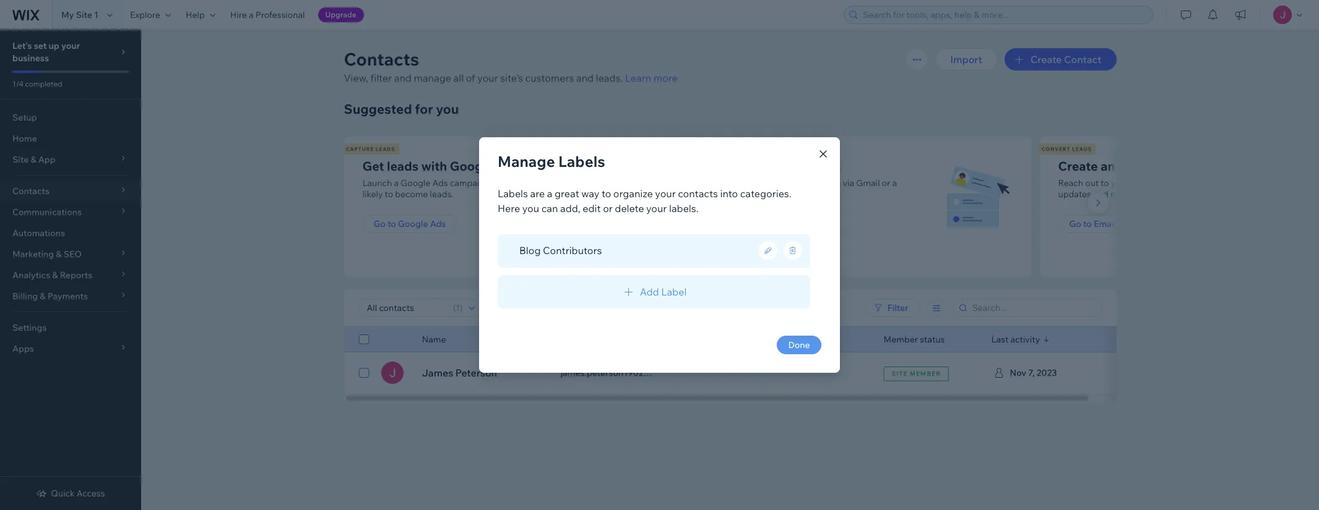 Task type: vqa. For each thing, say whether or not it's contained in the screenshot.
'REPORTS'
no



Task type: locate. For each thing, give the bounding box(es) containing it.
contacts
[[729, 178, 764, 189], [678, 188, 718, 200]]

and left more.
[[1093, 189, 1109, 200]]

0 vertical spatial with
[[421, 158, 447, 174]]

go down likely
[[374, 219, 386, 230]]

your up by
[[745, 158, 772, 174]]

a
[[249, 9, 254, 20], [394, 178, 399, 189], [892, 178, 897, 189], [547, 188, 553, 200]]

campaign
[[1153, 158, 1211, 174], [450, 178, 490, 189]]

1 vertical spatial site
[[892, 370, 908, 378]]

add label
[[640, 286, 687, 298]]

1 horizontal spatial and
[[576, 72, 594, 84]]

you right for
[[436, 101, 459, 117]]

up
[[49, 40, 59, 51]]

None checkbox
[[359, 332, 369, 347]]

0 horizontal spatial campaign
[[450, 178, 490, 189]]

to left the "target"
[[492, 178, 500, 189]]

create left "contact"
[[1031, 53, 1062, 66]]

status
[[920, 334, 945, 345]]

create inside "button"
[[1031, 53, 1062, 66]]

0 horizontal spatial go
[[374, 219, 386, 230]]

with inside get leads with google ads launch a google ads campaign to target people likely to become leads.
[[421, 158, 447, 174]]

or
[[882, 178, 890, 189], [603, 202, 613, 215]]

quick access button
[[36, 488, 105, 500]]

professional
[[256, 9, 305, 20]]

1 vertical spatial or
[[603, 202, 613, 215]]

0 vertical spatial or
[[882, 178, 890, 189]]

1 vertical spatial labels
[[498, 188, 528, 200]]

your down an
[[1111, 178, 1129, 189]]

go
[[374, 219, 386, 230], [1070, 219, 1082, 230]]

a right are
[[547, 188, 553, 200]]

set
[[34, 40, 47, 51]]

james peterson
[[422, 367, 497, 380]]

or right edit
[[603, 202, 613, 215]]

more
[[654, 72, 678, 84]]

or inside grow your contact list add contacts by importing them via gmail or a csv file.
[[882, 178, 890, 189]]

categories.
[[740, 188, 792, 200]]

ads up the "target"
[[496, 158, 519, 174]]

0 vertical spatial create
[[1031, 53, 1062, 66]]

import
[[951, 53, 982, 66]]

google down become
[[398, 219, 428, 230]]

suggested
[[344, 101, 412, 117]]

your right up
[[61, 40, 80, 51]]

leads for get
[[376, 146, 395, 152]]

1 vertical spatial member
[[910, 370, 941, 378]]

create up reach
[[1058, 158, 1098, 174]]

0 horizontal spatial and
[[394, 72, 412, 84]]

way
[[582, 188, 599, 200]]

add inside grow your contact list add contacts by importing them via gmail or a csv file.
[[710, 178, 727, 189]]

home
[[12, 133, 37, 144]]

contacts left by
[[729, 178, 764, 189]]

go left email
[[1070, 219, 1082, 230]]

go inside button
[[1070, 219, 1082, 230]]

7,
[[1029, 368, 1035, 379]]

ads
[[496, 158, 519, 174], [432, 178, 448, 189], [430, 219, 446, 230]]

leads
[[387, 158, 419, 174]]

get leads with google ads launch a google ads campaign to target people likely to become leads.
[[362, 158, 557, 200]]

0 horizontal spatial site
[[76, 9, 92, 20]]

campaign left the "target"
[[450, 178, 490, 189]]

leads. left learn
[[596, 72, 623, 84]]

1 horizontal spatial contacts
[[729, 178, 764, 189]]

setup link
[[0, 107, 141, 128]]

your up labels.
[[655, 188, 676, 200]]

go inside button
[[374, 219, 386, 230]]

james peterson image
[[381, 362, 403, 384]]

let's set up your business
[[12, 40, 80, 64]]

1 horizontal spatial go
[[1070, 219, 1082, 230]]

list
[[342, 137, 1319, 277]]

0 vertical spatial site
[[76, 9, 92, 20]]

labels
[[558, 152, 605, 171], [498, 188, 528, 200]]

leads
[[376, 146, 395, 152], [1072, 146, 1092, 152]]

quick
[[51, 488, 75, 500]]

site
[[76, 9, 92, 20], [892, 370, 908, 378]]

0 vertical spatial add
[[710, 178, 727, 189]]

0 vertical spatial member
[[884, 334, 918, 345]]

member down status
[[910, 370, 941, 378]]

you down are
[[522, 202, 539, 215]]

1 horizontal spatial with
[[1180, 178, 1197, 189]]

add left label at the bottom of the page
[[640, 286, 659, 298]]

to left email
[[1084, 219, 1092, 230]]

1 horizontal spatial site
[[892, 370, 908, 378]]

filter
[[888, 303, 909, 314]]

a right the gmail
[[892, 178, 897, 189]]

1 leads from the left
[[376, 146, 395, 152]]

campaign inside the create an email campaign reach out to your subscribers with newsletters, updates and more.
[[1153, 158, 1211, 174]]

upgrade
[[325, 10, 356, 19]]

None checkbox
[[359, 366, 369, 381]]

1 vertical spatial add
[[640, 286, 659, 298]]

1 horizontal spatial you
[[522, 202, 539, 215]]

edit
[[583, 202, 601, 215]]

ads right become
[[432, 178, 448, 189]]

1 horizontal spatial leads.
[[596, 72, 623, 84]]

2 vertical spatial ads
[[430, 219, 446, 230]]

with right 'subscribers'
[[1180, 178, 1197, 189]]

google
[[450, 158, 493, 174], [401, 178, 431, 189], [398, 219, 428, 230]]

automations
[[12, 228, 65, 239]]

name
[[422, 334, 446, 345]]

2 vertical spatial google
[[398, 219, 428, 230]]

add label button
[[621, 285, 687, 300]]

1 vertical spatial 1
[[456, 303, 460, 314]]

0 vertical spatial labels
[[558, 152, 605, 171]]

go to google ads button
[[362, 215, 457, 233]]

import button
[[936, 48, 997, 71]]

convert
[[1042, 146, 1071, 152]]

create for contact
[[1031, 53, 1062, 66]]

labels up the "way"
[[558, 152, 605, 171]]

0 horizontal spatial leads.
[[430, 189, 454, 200]]

capture
[[346, 146, 374, 152]]

by
[[766, 178, 776, 189]]

Search for tools, apps, help & more... field
[[859, 6, 1149, 24]]

add down the grow
[[710, 178, 727, 189]]

and
[[394, 72, 412, 84], [576, 72, 594, 84], [1093, 189, 1109, 200]]

site member
[[892, 370, 941, 378]]

0 horizontal spatial labels
[[498, 188, 528, 200]]

campaign up 'subscribers'
[[1153, 158, 1211, 174]]

and right customers on the left of page
[[576, 72, 594, 84]]

1 vertical spatial ads
[[432, 178, 448, 189]]

2 leads from the left
[[1072, 146, 1092, 152]]

contacts inside labels are a great way to organize your contacts into categories. here you can add, edit or delete your labels.
[[678, 188, 718, 200]]

google left 'manage'
[[450, 158, 493, 174]]

manage
[[498, 152, 555, 171]]

labels inside labels are a great way to organize your contacts into categories. here you can add, edit or delete your labels.
[[498, 188, 528, 200]]

1 horizontal spatial add
[[710, 178, 727, 189]]

google inside go to google ads button
[[398, 219, 428, 230]]

0 horizontal spatial with
[[421, 158, 447, 174]]

capture leads
[[346, 146, 395, 152]]

email
[[1118, 158, 1150, 174]]

get
[[362, 158, 384, 174]]

create inside the create an email campaign reach out to your subscribers with newsletters, updates and more.
[[1058, 158, 1098, 174]]

1 go from the left
[[374, 219, 386, 230]]

0 vertical spatial 1
[[94, 9, 98, 20]]

to inside button
[[1084, 219, 1092, 230]]

manage labels
[[498, 152, 605, 171]]

a down leads
[[394, 178, 399, 189]]

suggested for you
[[344, 101, 459, 117]]

1 vertical spatial campaign
[[450, 178, 490, 189]]

1/4 completed
[[12, 79, 62, 89]]

csv
[[710, 189, 728, 200]]

add
[[710, 178, 727, 189], [640, 286, 659, 298]]

to right out at right top
[[1101, 178, 1109, 189]]

with inside the create an email campaign reach out to your subscribers with newsletters, updates and more.
[[1180, 178, 1197, 189]]

member left status
[[884, 334, 918, 345]]

leads. right become
[[430, 189, 454, 200]]

leads right convert
[[1072, 146, 1092, 152]]

nov 7, 2023
[[1010, 368, 1057, 379]]

( 1 )
[[453, 303, 463, 314]]

1 vertical spatial leads.
[[430, 189, 454, 200]]

site down 'member status'
[[892, 370, 908, 378]]

0 horizontal spatial you
[[436, 101, 459, 117]]

1 vertical spatial you
[[522, 202, 539, 215]]

your inside 'contacts view, filter and manage all of your site's customers and leads. learn more'
[[478, 72, 498, 84]]

contacts up labels.
[[678, 188, 718, 200]]

peterson
[[456, 367, 497, 380]]

or right the gmail
[[882, 178, 890, 189]]

to down become
[[388, 219, 396, 230]]

with right leads
[[421, 158, 447, 174]]

1 vertical spatial create
[[1058, 158, 1098, 174]]

1 right 'unsaved view' field
[[456, 303, 460, 314]]

your right 'delete'
[[646, 202, 667, 215]]

leads up get
[[376, 146, 395, 152]]

manage
[[414, 72, 451, 84]]

with
[[421, 158, 447, 174], [1180, 178, 1197, 189]]

1 horizontal spatial or
[[882, 178, 890, 189]]

contacts inside grow your contact list add contacts by importing them via gmail or a csv file.
[[729, 178, 764, 189]]

activity
[[1011, 334, 1040, 345]]

an
[[1101, 158, 1115, 174]]

create
[[1031, 53, 1062, 66], [1058, 158, 1098, 174]]

2 go from the left
[[1070, 219, 1082, 230]]

and right "filter"
[[394, 72, 412, 84]]

labels up here
[[498, 188, 528, 200]]

google down leads
[[401, 178, 431, 189]]

1 right my
[[94, 9, 98, 20]]

your right of
[[478, 72, 498, 84]]

0 horizontal spatial leads
[[376, 146, 395, 152]]

1
[[94, 9, 98, 20], [456, 303, 460, 314]]

1 horizontal spatial leads
[[1072, 146, 1092, 152]]

0 vertical spatial ads
[[496, 158, 519, 174]]

your inside the create an email campaign reach out to your subscribers with newsletters, updates and more.
[[1111, 178, 1129, 189]]

0 horizontal spatial add
[[640, 286, 659, 298]]

2 horizontal spatial and
[[1093, 189, 1109, 200]]

0 horizontal spatial or
[[603, 202, 613, 215]]

0 vertical spatial you
[[436, 101, 459, 117]]

site right my
[[76, 9, 92, 20]]

go for get
[[374, 219, 386, 230]]

learn
[[625, 72, 651, 84]]

marketing
[[1118, 219, 1160, 230]]

to inside button
[[388, 219, 396, 230]]

1 vertical spatial with
[[1180, 178, 1197, 189]]

to right the "way"
[[602, 188, 611, 200]]

0 vertical spatial campaign
[[1153, 158, 1211, 174]]

0 vertical spatial leads.
[[596, 72, 623, 84]]

a inside labels are a great way to organize your contacts into categories. here you can add, edit or delete your labels.
[[547, 188, 553, 200]]

help button
[[178, 0, 223, 30]]

0 horizontal spatial contacts
[[678, 188, 718, 200]]

label
[[661, 286, 687, 298]]

a right the hire
[[249, 9, 254, 20]]

1 horizontal spatial campaign
[[1153, 158, 1211, 174]]

done button
[[777, 336, 822, 355]]

to inside the create an email campaign reach out to your subscribers with newsletters, updates and more.
[[1101, 178, 1109, 189]]

ads down get leads with google ads launch a google ads campaign to target people likely to become leads.
[[430, 219, 446, 230]]

1 horizontal spatial labels
[[558, 152, 605, 171]]

access
[[77, 488, 105, 500]]

quick access
[[51, 488, 105, 500]]



Task type: describe. For each thing, give the bounding box(es) containing it.
great
[[555, 188, 579, 200]]

more.
[[1111, 189, 1134, 200]]

Search... field
[[969, 300, 1097, 317]]

your inside let's set up your business
[[61, 40, 80, 51]]

likely
[[362, 189, 383, 200]]

contact
[[1064, 53, 1102, 66]]

home link
[[0, 128, 141, 149]]

hire a professional
[[230, 9, 305, 20]]

add,
[[560, 202, 581, 215]]

create contact button
[[1005, 48, 1117, 71]]

contacts
[[344, 48, 419, 70]]

or inside labels are a great way to organize your contacts into categories. here you can add, edit or delete your labels.
[[603, 202, 613, 215]]

2023
[[1037, 368, 1057, 379]]

my site 1
[[61, 9, 98, 20]]

add inside button
[[640, 286, 659, 298]]

0 horizontal spatial 1
[[94, 9, 98, 20]]

all
[[454, 72, 464, 84]]

updates
[[1058, 189, 1091, 200]]

newsletters,
[[1199, 178, 1248, 189]]

learn more button
[[625, 71, 678, 85]]

into
[[720, 188, 738, 200]]

campaign inside get leads with google ads launch a google ads campaign to target people likely to become leads.
[[450, 178, 490, 189]]

site's
[[500, 72, 523, 84]]

james
[[422, 367, 453, 380]]

last activity
[[992, 334, 1040, 345]]

Unsaved view field
[[363, 300, 449, 317]]

help
[[186, 9, 205, 20]]

1 horizontal spatial 1
[[456, 303, 460, 314]]

importing
[[778, 178, 818, 189]]

0 vertical spatial google
[[450, 158, 493, 174]]

view,
[[344, 72, 368, 84]]

blog contributors
[[519, 245, 602, 257]]

grow
[[710, 158, 742, 174]]

member status
[[884, 334, 945, 345]]

organize
[[613, 188, 653, 200]]

out
[[1085, 178, 1099, 189]]

filter button
[[865, 299, 920, 318]]

a inside grow your contact list add contacts by importing them via gmail or a csv file.
[[892, 178, 897, 189]]

leads for create
[[1072, 146, 1092, 152]]

labels.
[[669, 202, 699, 215]]

hire
[[230, 9, 247, 20]]

1/4
[[12, 79, 23, 89]]

you inside labels are a great way to organize your contacts into categories. here you can add, edit or delete your labels.
[[522, 202, 539, 215]]

hire a professional link
[[223, 0, 312, 30]]

1 vertical spatial google
[[401, 178, 431, 189]]

let's
[[12, 40, 32, 51]]

people
[[529, 178, 557, 189]]

are
[[530, 188, 545, 200]]

automations link
[[0, 223, 141, 244]]

contacts view, filter and manage all of your site's customers and leads. learn more
[[344, 48, 678, 84]]

to right likely
[[385, 189, 393, 200]]

gmail
[[856, 178, 880, 189]]

subscribers
[[1131, 178, 1178, 189]]

go for create
[[1070, 219, 1082, 230]]

upgrade button
[[318, 7, 364, 22]]

go to google ads
[[374, 219, 446, 230]]

create for an
[[1058, 158, 1098, 174]]

to inside labels are a great way to organize your contacts into categories. here you can add, edit or delete your labels.
[[602, 188, 611, 200]]

via
[[843, 178, 854, 189]]

convert leads
[[1042, 146, 1092, 152]]

)
[[460, 303, 463, 314]]

done
[[788, 340, 810, 351]]

sidebar element
[[0, 30, 141, 511]]

completed
[[25, 79, 62, 89]]

a inside get leads with google ads launch a google ads campaign to target people likely to become leads.
[[394, 178, 399, 189]]

target
[[502, 178, 527, 189]]

become
[[395, 189, 428, 200]]

last
[[992, 334, 1009, 345]]

launch
[[362, 178, 392, 189]]

create an email campaign reach out to your subscribers with newsletters, updates and more.
[[1058, 158, 1248, 200]]

list containing get leads with google ads
[[342, 137, 1319, 277]]

settings
[[12, 323, 47, 334]]

and inside the create an email campaign reach out to your subscribers with newsletters, updates and more.
[[1093, 189, 1109, 200]]

leads. inside 'contacts view, filter and manage all of your site's customers and leads. learn more'
[[596, 72, 623, 84]]

here
[[498, 202, 520, 215]]

ads inside go to google ads button
[[430, 219, 446, 230]]

email
[[1094, 219, 1116, 230]]

of
[[466, 72, 475, 84]]

leads. inside get leads with google ads launch a google ads campaign to target people likely to become leads.
[[430, 189, 454, 200]]

james.peterson1902@gmail.com
[[561, 368, 695, 379]]

can
[[542, 202, 558, 215]]

business
[[12, 53, 49, 64]]

contact
[[775, 158, 820, 174]]

create contact
[[1031, 53, 1102, 66]]

(
[[453, 303, 456, 314]]

your inside grow your contact list add contacts by importing them via gmail or a csv file.
[[745, 158, 772, 174]]

settings link
[[0, 318, 141, 339]]

my
[[61, 9, 74, 20]]

address
[[776, 334, 809, 345]]

go to email marketing
[[1070, 219, 1160, 230]]

filter
[[371, 72, 392, 84]]

customers
[[525, 72, 574, 84]]

nov
[[1010, 368, 1027, 379]]



